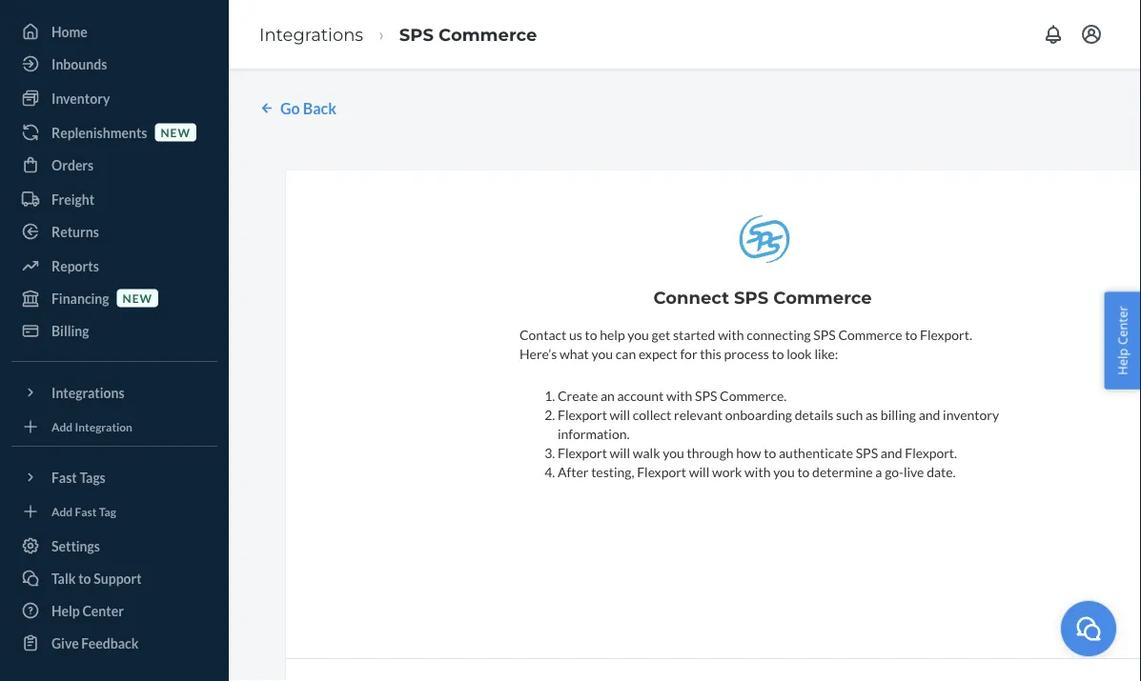 Task type: describe. For each thing, give the bounding box(es) containing it.
add for add fast tag
[[51, 505, 73, 519]]

after
[[558, 464, 589, 480]]

fast tags button
[[11, 462, 217, 493]]

back
[[303, 99, 337, 117]]

flexport. inside contact us to help you get started with connecting sps commerce to flexport. here's what you can expect for this process to look like:
[[920, 327, 973, 343]]

inbounds link
[[11, 49, 217, 79]]

create an account with sps commerce. flexport will collect relevant onboarding details such as billing and inventory information. flexport will walk you through how to authenticate sps and flexport. after testing, flexport will work with you to determine a go-live date.
[[558, 388, 999, 480]]

1 vertical spatial flexport
[[558, 445, 607, 461]]

settings
[[51, 538, 100, 554]]

can
[[616, 346, 636, 362]]

process
[[724, 346, 769, 362]]

home
[[51, 23, 88, 40]]

talk to support button
[[11, 564, 217, 594]]

relevant
[[674, 407, 723, 423]]

0 horizontal spatial and
[[881, 445, 903, 461]]

sps commerce
[[399, 24, 537, 45]]

talk
[[51, 571, 76, 587]]

0 horizontal spatial with
[[666, 388, 693, 404]]

sps inside breadcrumbs navigation
[[399, 24, 434, 45]]

0 vertical spatial and
[[919, 407, 941, 423]]

add fast tag
[[51, 505, 116, 519]]

tags
[[80, 470, 106, 486]]

help inside "button"
[[1114, 349, 1131, 376]]

create
[[558, 388, 598, 404]]

testing,
[[591, 464, 635, 480]]

you left the get
[[628, 327, 649, 343]]

you down authenticate
[[773, 464, 795, 480]]

as
[[866, 407, 878, 423]]

1 vertical spatial commerce
[[774, 287, 872, 308]]

orders
[[51, 157, 94, 173]]

1 vertical spatial center
[[82, 603, 124, 619]]

contact us to help you get started with connecting sps commerce to flexport. here's what you can expect for this process to look like:
[[520, 327, 973, 362]]

add integration
[[51, 420, 132, 434]]

billing link
[[11, 316, 217, 346]]

connect
[[654, 287, 729, 308]]

flexport. inside create an account with sps commerce. flexport will collect relevant onboarding details such as billing and inventory information. flexport will walk you through how to authenticate sps and flexport. after testing, flexport will work with you to determine a go-live date.
[[905, 445, 957, 461]]

us
[[569, 327, 582, 343]]

details
[[795, 407, 834, 423]]

replenishments
[[51, 124, 147, 141]]

an
[[601, 388, 615, 404]]

through
[[687, 445, 734, 461]]

integrations button
[[11, 378, 217, 408]]

support
[[94, 571, 142, 587]]

billing
[[881, 407, 916, 423]]

new for replenishments
[[161, 125, 191, 139]]

give
[[51, 636, 79, 652]]

such
[[836, 407, 863, 423]]

contact
[[520, 327, 567, 343]]

commerce inside breadcrumbs navigation
[[439, 24, 537, 45]]

1 vertical spatial fast
[[75, 505, 97, 519]]

help center inside help center "button"
[[1114, 306, 1131, 376]]

talk to support
[[51, 571, 142, 587]]

open notifications image
[[1042, 23, 1065, 46]]

you right walk
[[663, 445, 684, 461]]

home link
[[11, 16, 217, 47]]

commerce.
[[720, 388, 787, 404]]

returns
[[51, 224, 99, 240]]

add fast tag link
[[11, 501, 217, 523]]

help center button
[[1105, 292, 1141, 390]]

new for financing
[[123, 291, 153, 305]]

0 vertical spatial flexport
[[558, 407, 607, 423]]

connect sps commerce
[[654, 287, 872, 308]]

add integration link
[[11, 416, 217, 439]]

work
[[712, 464, 742, 480]]

to down authenticate
[[798, 464, 810, 480]]



Task type: locate. For each thing, give the bounding box(es) containing it.
orders link
[[11, 150, 217, 180]]

returns link
[[11, 216, 217, 247]]

help center inside 'help center' link
[[51, 603, 124, 619]]

inbounds
[[51, 56, 107, 72]]

add inside add fast tag link
[[51, 505, 73, 519]]

1 horizontal spatial and
[[919, 407, 941, 423]]

1 vertical spatial help center
[[51, 603, 124, 619]]

expect
[[639, 346, 678, 362]]

look
[[787, 346, 812, 362]]

with down how
[[745, 464, 771, 480]]

0 horizontal spatial integrations
[[51, 385, 125, 401]]

onboarding
[[725, 407, 792, 423]]

1 vertical spatial with
[[666, 388, 693, 404]]

freight link
[[11, 184, 217, 215]]

determine
[[812, 464, 873, 480]]

feedback
[[81, 636, 139, 652]]

authenticate
[[779, 445, 853, 461]]

walk
[[633, 445, 660, 461]]

will
[[610, 407, 630, 423], [610, 445, 630, 461], [689, 464, 710, 480]]

fast
[[51, 470, 77, 486], [75, 505, 97, 519]]

1 horizontal spatial center
[[1114, 306, 1131, 345]]

0 vertical spatial new
[[161, 125, 191, 139]]

center
[[1114, 306, 1131, 345], [82, 603, 124, 619]]

0 horizontal spatial center
[[82, 603, 124, 619]]

live
[[904, 464, 924, 480]]

integrations inside breadcrumbs navigation
[[259, 24, 363, 45]]

integrations inside dropdown button
[[51, 385, 125, 401]]

integrations
[[259, 24, 363, 45], [51, 385, 125, 401]]

reports link
[[11, 251, 217, 281]]

here's
[[520, 346, 557, 362]]

flexport
[[558, 407, 607, 423], [558, 445, 607, 461], [637, 464, 687, 480]]

and
[[919, 407, 941, 423], [881, 445, 903, 461]]

fast tags
[[51, 470, 106, 486]]

give feedback button
[[11, 628, 217, 659]]

open account menu image
[[1080, 23, 1103, 46]]

0 horizontal spatial new
[[123, 291, 153, 305]]

get
[[652, 327, 671, 343]]

billing
[[51, 323, 89, 339]]

0 vertical spatial integrations
[[259, 24, 363, 45]]

1 horizontal spatial help center
[[1114, 306, 1131, 376]]

new up orders link
[[161, 125, 191, 139]]

financing
[[51, 290, 109, 307]]

integrations link
[[259, 24, 363, 45]]

2 horizontal spatial with
[[745, 464, 771, 480]]

sps
[[399, 24, 434, 45], [734, 287, 769, 308], [814, 327, 836, 343], [695, 388, 717, 404], [856, 445, 878, 461]]

to right how
[[764, 445, 776, 461]]

1 horizontal spatial new
[[161, 125, 191, 139]]

flexport up after at the bottom of page
[[558, 445, 607, 461]]

flexport.
[[920, 327, 973, 343], [905, 445, 957, 461]]

for
[[680, 346, 698, 362]]

with up relevant
[[666, 388, 693, 404]]

settings link
[[11, 531, 217, 562]]

flexport down create
[[558, 407, 607, 423]]

how
[[736, 445, 761, 461]]

flexport. up inventory
[[920, 327, 973, 343]]

0 vertical spatial center
[[1114, 306, 1131, 345]]

to right talk
[[78, 571, 91, 587]]

you down help
[[592, 346, 613, 362]]

1 vertical spatial will
[[610, 445, 630, 461]]

freight
[[51, 191, 94, 207]]

go back
[[280, 99, 337, 117]]

fast left "tags"
[[51, 470, 77, 486]]

2 add from the top
[[51, 505, 73, 519]]

a
[[876, 464, 882, 480]]

go back button
[[257, 97, 337, 119]]

2 vertical spatial with
[[745, 464, 771, 480]]

integration
[[75, 420, 132, 434]]

help
[[1114, 349, 1131, 376], [51, 603, 80, 619]]

2 vertical spatial will
[[689, 464, 710, 480]]

like:
[[815, 346, 838, 362]]

with up process
[[718, 327, 744, 343]]

add inside add integration link
[[51, 420, 73, 434]]

add
[[51, 420, 73, 434], [51, 505, 73, 519]]

1 horizontal spatial help
[[1114, 349, 1131, 376]]

2 vertical spatial flexport
[[637, 464, 687, 480]]

1 vertical spatial help
[[51, 603, 80, 619]]

collect
[[633, 407, 672, 423]]

go-
[[885, 464, 904, 480]]

help center link
[[11, 596, 217, 626]]

will down "through"
[[689, 464, 710, 480]]

0 vertical spatial help
[[1114, 349, 1131, 376]]

0 vertical spatial add
[[51, 420, 73, 434]]

2 vertical spatial commerce
[[839, 327, 903, 343]]

fast inside dropdown button
[[51, 470, 77, 486]]

sps commerce link
[[399, 24, 537, 45]]

will down an
[[610, 407, 630, 423]]

integrations up "go back"
[[259, 24, 363, 45]]

0 vertical spatial commerce
[[439, 24, 537, 45]]

connecting
[[747, 327, 811, 343]]

1 vertical spatial add
[[51, 505, 73, 519]]

information.
[[558, 426, 630, 442]]

go
[[280, 99, 300, 117]]

help center
[[1114, 306, 1131, 376], [51, 603, 124, 619]]

inventory
[[943, 407, 999, 423]]

1 horizontal spatial with
[[718, 327, 744, 343]]

new down reports link
[[123, 291, 153, 305]]

center inside "button"
[[1114, 306, 1131, 345]]

this
[[700, 346, 722, 362]]

new
[[161, 125, 191, 139], [123, 291, 153, 305]]

and right billing
[[919, 407, 941, 423]]

0 vertical spatial help center
[[1114, 306, 1131, 376]]

to
[[585, 327, 597, 343], [905, 327, 918, 343], [772, 346, 784, 362], [764, 445, 776, 461], [798, 464, 810, 480], [78, 571, 91, 587]]

flexport. up date.
[[905, 445, 957, 461]]

fast left tag
[[75, 505, 97, 519]]

inventory link
[[11, 83, 217, 113]]

0 vertical spatial will
[[610, 407, 630, 423]]

ojiud image
[[1075, 615, 1103, 643]]

add for add integration
[[51, 420, 73, 434]]

sps inside contact us to help you get started with connecting sps commerce to flexport. here's what you can expect for this process to look like:
[[814, 327, 836, 343]]

1 vertical spatial integrations
[[51, 385, 125, 401]]

0 vertical spatial fast
[[51, 470, 77, 486]]

add up settings
[[51, 505, 73, 519]]

tag
[[99, 505, 116, 519]]

you
[[628, 327, 649, 343], [592, 346, 613, 362], [663, 445, 684, 461], [773, 464, 795, 480]]

what
[[560, 346, 589, 362]]

0 vertical spatial flexport.
[[920, 327, 973, 343]]

account
[[617, 388, 664, 404]]

1 vertical spatial and
[[881, 445, 903, 461]]

with inside contact us to help you get started with connecting sps commerce to flexport. here's what you can expect for this process to look like:
[[718, 327, 744, 343]]

0 horizontal spatial help
[[51, 603, 80, 619]]

to down connecting
[[772, 346, 784, 362]]

breadcrumbs navigation
[[244, 7, 552, 62]]

to inside talk to support button
[[78, 571, 91, 587]]

integrations up add integration at the bottom of page
[[51, 385, 125, 401]]

add left the integration
[[51, 420, 73, 434]]

and up go-
[[881, 445, 903, 461]]

date.
[[927, 464, 956, 480]]

to right us
[[585, 327, 597, 343]]

1 vertical spatial flexport.
[[905, 445, 957, 461]]

commerce inside contact us to help you get started with connecting sps commerce to flexport. here's what you can expect for this process to look like:
[[839, 327, 903, 343]]

will up testing, on the right bottom
[[610, 445, 630, 461]]

give feedback
[[51, 636, 139, 652]]

0 vertical spatial with
[[718, 327, 744, 343]]

flexport down walk
[[637, 464, 687, 480]]

1 add from the top
[[51, 420, 73, 434]]

1 horizontal spatial integrations
[[259, 24, 363, 45]]

help
[[600, 327, 625, 343]]

commerce
[[439, 24, 537, 45], [774, 287, 872, 308], [839, 327, 903, 343]]

started
[[673, 327, 716, 343]]

reports
[[51, 258, 99, 274]]

0 horizontal spatial help center
[[51, 603, 124, 619]]

to up billing
[[905, 327, 918, 343]]

inventory
[[51, 90, 110, 106]]

1 vertical spatial new
[[123, 291, 153, 305]]



Task type: vqa. For each thing, say whether or not it's contained in the screenshot.
"flexport." within the THE CONTACT US TO HELP YOU GET STARTED WITH CONNECTING SPS COMMERCE TO FLEXPORT. HERE'S WHAT YOU CAN EXPECT FOR THIS PROCESS TO LOOK LIKE:
yes



